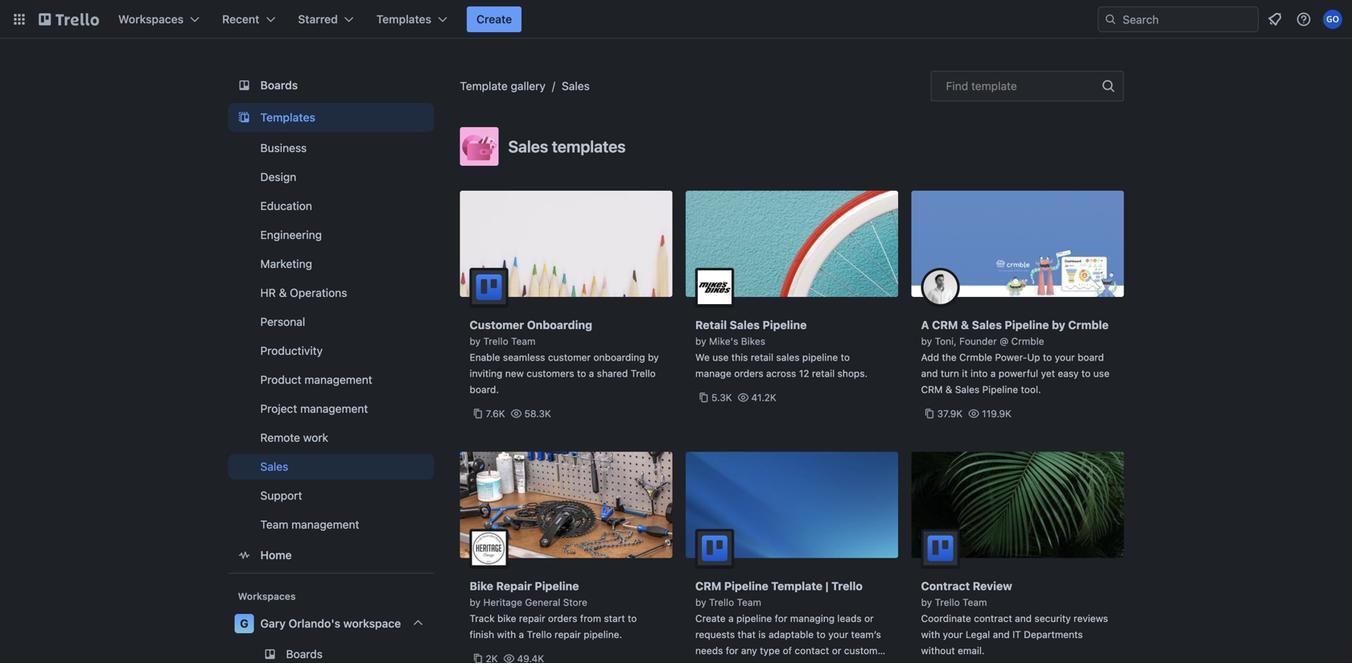 Task type: describe. For each thing, give the bounding box(es) containing it.
boards for 2nd boards link from the bottom of the page
[[260, 78, 298, 92]]

new
[[505, 368, 524, 379]]

customer onboarding by trello team enable seamless customer onboarding by inviting new customers to a shared trello board.
[[470, 318, 659, 395]]

sales down it in the right of the page
[[955, 384, 980, 395]]

managing
[[790, 613, 835, 624]]

founder
[[959, 336, 997, 347]]

0 vertical spatial crm
[[932, 318, 958, 332]]

to inside 'crm pipeline template | trello by trello team create a pipeline for managing leads or requests that is adaptable to your team's needs for any type of contact or customer relationship management.'
[[816, 629, 826, 640]]

design
[[260, 170, 296, 184]]

project
[[260, 402, 297, 415]]

trello down customer
[[483, 336, 508, 347]]

education link
[[228, 193, 434, 219]]

1 horizontal spatial &
[[946, 384, 952, 395]]

g
[[240, 617, 248, 630]]

that
[[738, 629, 756, 640]]

|
[[825, 579, 829, 593]]

orders inside the bike repair pipeline by heritage general store track bike repair orders from start to finish with a trello repair pipeline.
[[548, 613, 577, 624]]

templates link
[[228, 103, 434, 132]]

shops.
[[837, 368, 868, 379]]

product management link
[[228, 367, 434, 393]]

create button
[[467, 6, 522, 32]]

hr & operations link
[[228, 280, 434, 306]]

team inside the contract review by trello team coordinate contract and security reviews with your legal and it departments without email.
[[963, 597, 987, 608]]

retail
[[695, 318, 727, 332]]

0 notifications image
[[1265, 10, 1285, 29]]

find template
[[946, 79, 1017, 93]]

contact
[[795, 645, 829, 656]]

leads
[[837, 613, 862, 624]]

board
[[1078, 352, 1104, 363]]

support link
[[228, 483, 434, 509]]

by up easy
[[1052, 318, 1065, 332]]

business link
[[228, 135, 434, 161]]

hr
[[260, 286, 276, 299]]

119.9k
[[982, 408, 1012, 419]]

productivity link
[[228, 338, 434, 364]]

starred
[[298, 12, 338, 26]]

toni, founder @ crmble image
[[921, 268, 960, 307]]

templates inside templates dropdown button
[[376, 12, 431, 26]]

departments
[[1024, 629, 1083, 640]]

inviting
[[470, 368, 502, 379]]

reviews
[[1074, 613, 1108, 624]]

7.6k
[[486, 408, 505, 419]]

1 boards link from the top
[[228, 71, 434, 100]]

0 horizontal spatial template
[[460, 79, 508, 93]]

hr & operations
[[260, 286, 347, 299]]

yet
[[1041, 368, 1055, 379]]

management for project management
[[300, 402, 368, 415]]

store
[[563, 597, 587, 608]]

templates
[[552, 137, 626, 156]]

by down a
[[921, 336, 932, 347]]

product
[[260, 373, 301, 386]]

sales inside retail sales pipeline by mike's bikes we use this retail sales pipeline to manage orders across 12 retail shops.
[[730, 318, 760, 332]]

engineering link
[[228, 222, 434, 248]]

gary orlando (garyorlando) image
[[1323, 10, 1342, 29]]

of
[[783, 645, 792, 656]]

1 vertical spatial crm
[[921, 384, 943, 395]]

board.
[[470, 384, 499, 395]]

1 vertical spatial repair
[[555, 629, 581, 640]]

with inside the contract review by trello team coordinate contract and security reviews with your legal and it departments without email.
[[921, 629, 940, 640]]

bike
[[470, 579, 493, 593]]

shared
[[597, 368, 628, 379]]

pipeline up @
[[1005, 318, 1049, 332]]

58.3k
[[524, 408, 551, 419]]

team inside 'crm pipeline template | trello by trello team create a pipeline for managing leads or requests that is adaptable to your team's needs for any type of contact or customer relationship management.'
[[737, 597, 761, 608]]

0 vertical spatial crmble
[[1068, 318, 1109, 332]]

it
[[962, 368, 968, 379]]

by inside retail sales pipeline by mike's bikes we use this retail sales pipeline to manage orders across 12 retail shops.
[[695, 336, 706, 347]]

start
[[604, 613, 625, 624]]

marketing
[[260, 257, 312, 270]]

orders inside retail sales pipeline by mike's bikes we use this retail sales pipeline to manage orders across 12 retail shops.
[[734, 368, 764, 379]]

customer
[[470, 318, 524, 332]]

2 boards link from the top
[[228, 641, 434, 663]]

your inside the contract review by trello team coordinate contract and security reviews with your legal and it departments without email.
[[943, 629, 963, 640]]

@
[[1000, 336, 1009, 347]]

relationship
[[695, 661, 748, 663]]

sales up founder at the right bottom of the page
[[972, 318, 1002, 332]]

education
[[260, 199, 312, 212]]

toni,
[[935, 336, 957, 347]]

with inside the bike repair pipeline by heritage general store track bike repair orders from start to finish with a trello repair pipeline.
[[497, 629, 516, 640]]

bikes
[[741, 336, 765, 347]]

starred button
[[288, 6, 364, 32]]

adaptable
[[769, 629, 814, 640]]

41.2k
[[751, 392, 776, 403]]

mike's bikes image
[[695, 268, 734, 307]]

seamless
[[503, 352, 545, 363]]

crm pipeline template | trello by trello team create a pipeline for managing leads or requests that is adaptable to your team's needs for any type of contact or customer relationship management.
[[695, 579, 887, 663]]

workspaces button
[[109, 6, 209, 32]]

remote work link
[[228, 425, 434, 451]]

retail sales pipeline by mike's bikes we use this retail sales pipeline to manage orders across 12 retail shops.
[[695, 318, 868, 379]]

review
[[973, 579, 1012, 593]]

team's
[[851, 629, 881, 640]]

by inside the contract review by trello team coordinate contract and security reviews with your legal and it departments without email.
[[921, 597, 932, 608]]

needs
[[695, 645, 723, 656]]

onboarding
[[527, 318, 592, 332]]

gallery
[[511, 79, 546, 93]]

productivity
[[260, 344, 323, 357]]

project management
[[260, 402, 368, 415]]

trello team image for crm pipeline template | trello
[[695, 529, 734, 568]]

across
[[766, 368, 796, 379]]

sales icon image
[[460, 127, 499, 166]]

board image
[[235, 76, 254, 95]]

a inside customer onboarding by trello team enable seamless customer onboarding by inviting new customers to a shared trello board.
[[589, 368, 594, 379]]

boards for 1st boards link from the bottom
[[286, 647, 323, 661]]

primary element
[[0, 0, 1352, 39]]

up
[[1027, 352, 1040, 363]]

team down support
[[260, 518, 288, 531]]

home link
[[228, 541, 434, 570]]

management for team management
[[291, 518, 359, 531]]

by right the onboarding
[[648, 352, 659, 363]]

sales right sales icon
[[508, 137, 548, 156]]

legal
[[966, 629, 990, 640]]

to inside retail sales pipeline by mike's bikes we use this retail sales pipeline to manage orders across 12 retail shops.
[[841, 352, 850, 363]]

a
[[921, 318, 929, 332]]

a inside 'crm pipeline template | trello by trello team create a pipeline for managing leads or requests that is adaptable to your team's needs for any type of contact or customer relationship management.'
[[728, 613, 734, 624]]

home image
[[235, 546, 254, 565]]

project management link
[[228, 396, 434, 422]]

trello down the onboarding
[[631, 368, 656, 379]]

1 horizontal spatial or
[[864, 613, 874, 624]]

security
[[1035, 613, 1071, 624]]

finish
[[470, 629, 494, 640]]

template
[[971, 79, 1017, 93]]

a inside the bike repair pipeline by heritage general store track bike repair orders from start to finish with a trello repair pipeline.
[[519, 629, 524, 640]]

bike repair pipeline by heritage general store track bike repair orders from start to finish with a trello repair pipeline.
[[470, 579, 637, 640]]

template board image
[[235, 108, 254, 127]]

1 horizontal spatial crmble
[[1011, 336, 1044, 347]]



Task type: locate. For each thing, give the bounding box(es) containing it.
your
[[1055, 352, 1075, 363], [828, 629, 848, 640], [943, 629, 963, 640]]

0 vertical spatial orders
[[734, 368, 764, 379]]

templates button
[[367, 6, 457, 32]]

12
[[799, 368, 809, 379]]

0 vertical spatial templates
[[376, 12, 431, 26]]

your inside a crm & sales pipeline by crmble by toni, founder @ crmble add the crmble power-up to your board and turn it into a powerful yet easy to use crm & sales pipeline tool.
[[1055, 352, 1075, 363]]

or up team's
[[864, 613, 874, 624]]

any
[[741, 645, 757, 656]]

1 horizontal spatial sales link
[[562, 79, 590, 93]]

pipeline up 12
[[802, 352, 838, 363]]

and left the 'it'
[[993, 629, 1010, 640]]

for up adaptable
[[775, 613, 787, 624]]

trello team image for contract review
[[921, 529, 960, 568]]

or
[[864, 613, 874, 624], [832, 645, 841, 656]]

0 horizontal spatial create
[[476, 12, 512, 26]]

& right hr
[[279, 286, 287, 299]]

0 vertical spatial customer
[[548, 352, 591, 363]]

gary orlando's workspace
[[260, 617, 401, 630]]

business
[[260, 141, 307, 155]]

template gallery link
[[460, 79, 546, 93]]

with down bike
[[497, 629, 516, 640]]

heritage
[[483, 597, 522, 608]]

powerful
[[999, 368, 1038, 379]]

& up founder at the right bottom of the page
[[961, 318, 969, 332]]

trello up the requests
[[709, 597, 734, 608]]

1 vertical spatial orders
[[548, 613, 577, 624]]

recent button
[[213, 6, 285, 32]]

0 horizontal spatial pipeline
[[736, 613, 772, 624]]

5.3k
[[711, 392, 732, 403]]

boards link
[[228, 71, 434, 100], [228, 641, 434, 663]]

create inside 'crm pipeline template | trello by trello team create a pipeline for managing leads or requests that is adaptable to your team's needs for any type of contact or customer relationship management.'
[[695, 613, 726, 624]]

retail right 12
[[812, 368, 835, 379]]

to left shared
[[577, 368, 586, 379]]

0 horizontal spatial your
[[828, 629, 848, 640]]

pipeline inside 'crm pipeline template | trello by trello team create a pipeline for managing leads or requests that is adaptable to your team's needs for any type of contact or customer relationship management.'
[[736, 613, 772, 624]]

customers
[[527, 368, 574, 379]]

team inside customer onboarding by trello team enable seamless customer onboarding by inviting new customers to a shared trello board.
[[511, 336, 536, 347]]

track
[[470, 613, 495, 624]]

sales up bikes
[[730, 318, 760, 332]]

37.9k
[[937, 408, 963, 419]]

repair down general at bottom
[[519, 613, 545, 624]]

customer down team's
[[844, 645, 887, 656]]

0 vertical spatial boards link
[[228, 71, 434, 100]]

retail down bikes
[[751, 352, 773, 363]]

repair
[[519, 613, 545, 624], [555, 629, 581, 640]]

and down the 'add'
[[921, 368, 938, 379]]

management down the support link
[[291, 518, 359, 531]]

crmble up board
[[1068, 318, 1109, 332]]

2 vertical spatial management
[[291, 518, 359, 531]]

templates right starred popup button
[[376, 12, 431, 26]]

0 vertical spatial use
[[712, 352, 729, 363]]

for up relationship
[[726, 645, 738, 656]]

tool.
[[1021, 384, 1041, 395]]

to inside customer onboarding by trello team enable seamless customer onboarding by inviting new customers to a shared trello board.
[[577, 368, 586, 379]]

open information menu image
[[1296, 11, 1312, 27]]

2 horizontal spatial crmble
[[1068, 318, 1109, 332]]

personal
[[260, 315, 305, 328]]

1 vertical spatial template
[[771, 579, 823, 593]]

trello right |
[[831, 579, 863, 593]]

and up the 'it'
[[1015, 613, 1032, 624]]

gary
[[260, 617, 286, 630]]

0 vertical spatial for
[[775, 613, 787, 624]]

crmble
[[1068, 318, 1109, 332], [1011, 336, 1044, 347], [959, 352, 992, 363]]

1 vertical spatial create
[[695, 613, 726, 624]]

1 horizontal spatial trello team image
[[695, 529, 734, 568]]

1 vertical spatial templates
[[260, 111, 315, 124]]

pipeline down 'powerful'
[[982, 384, 1018, 395]]

by
[[1052, 318, 1065, 332], [470, 336, 481, 347], [695, 336, 706, 347], [921, 336, 932, 347], [648, 352, 659, 363], [470, 597, 481, 608], [695, 597, 706, 608], [921, 597, 932, 608]]

0 vertical spatial pipeline
[[802, 352, 838, 363]]

use down board
[[1093, 368, 1110, 379]]

2 with from the left
[[921, 629, 940, 640]]

general
[[525, 597, 560, 608]]

1 horizontal spatial for
[[775, 613, 787, 624]]

use inside retail sales pipeline by mike's bikes we use this retail sales pipeline to manage orders across 12 retail shops.
[[712, 352, 729, 363]]

templates
[[376, 12, 431, 26], [260, 111, 315, 124]]

customer inside 'crm pipeline template | trello by trello team create a pipeline for managing leads or requests that is adaptable to your team's needs for any type of contact or customer relationship management.'
[[844, 645, 887, 656]]

0 horizontal spatial sales link
[[228, 454, 434, 480]]

sales
[[562, 79, 590, 93], [508, 137, 548, 156], [730, 318, 760, 332], [972, 318, 1002, 332], [955, 384, 980, 395], [260, 460, 288, 473]]

trello up coordinate
[[935, 597, 960, 608]]

1 vertical spatial workspaces
[[238, 591, 296, 602]]

trello team image
[[470, 268, 508, 307], [695, 529, 734, 568], [921, 529, 960, 568]]

1 horizontal spatial create
[[695, 613, 726, 624]]

pipeline inside the bike repair pipeline by heritage general store track bike repair orders from start to finish with a trello repair pipeline.
[[535, 579, 579, 593]]

1 vertical spatial management
[[300, 402, 368, 415]]

templates inside templates "link"
[[260, 111, 315, 124]]

boards down orlando's
[[286, 647, 323, 661]]

crm up toni,
[[932, 318, 958, 332]]

sales right gallery
[[562, 79, 590, 93]]

0 horizontal spatial workspaces
[[118, 12, 184, 26]]

orders down the this
[[734, 368, 764, 379]]

with
[[497, 629, 516, 640], [921, 629, 940, 640]]

we
[[695, 352, 710, 363]]

mike's
[[709, 336, 738, 347]]

team up that
[[737, 597, 761, 608]]

sales link up the support link
[[228, 454, 434, 480]]

orders down store
[[548, 613, 577, 624]]

0 vertical spatial boards
[[260, 78, 298, 92]]

2 vertical spatial crm
[[695, 579, 721, 593]]

heritage general store image
[[470, 529, 508, 568]]

a left shared
[[589, 368, 594, 379]]

management down product management link
[[300, 402, 368, 415]]

boards link down gary orlando's workspace
[[228, 641, 434, 663]]

1 horizontal spatial template
[[771, 579, 823, 593]]

to right "start"
[[628, 613, 637, 624]]

trello team image for customer onboarding
[[470, 268, 508, 307]]

workspace
[[343, 617, 401, 630]]

by up enable at the bottom of the page
[[470, 336, 481, 347]]

crmble up up
[[1011, 336, 1044, 347]]

your down leads
[[828, 629, 848, 640]]

1 vertical spatial use
[[1093, 368, 1110, 379]]

orlando's
[[289, 617, 340, 630]]

pipeline inside retail sales pipeline by mike's bikes we use this retail sales pipeline to manage orders across 12 retail shops.
[[802, 352, 838, 363]]

support
[[260, 489, 302, 502]]

0 horizontal spatial orders
[[548, 613, 577, 624]]

operations
[[290, 286, 347, 299]]

remote
[[260, 431, 300, 444]]

add
[[921, 352, 939, 363]]

the
[[942, 352, 957, 363]]

Find template field
[[931, 71, 1124, 101]]

easy
[[1058, 368, 1079, 379]]

turn
[[941, 368, 959, 379]]

1 horizontal spatial and
[[993, 629, 1010, 640]]

1 vertical spatial retail
[[812, 368, 835, 379]]

2 horizontal spatial &
[[961, 318, 969, 332]]

2 vertical spatial crmble
[[959, 352, 992, 363]]

1 horizontal spatial templates
[[376, 12, 431, 26]]

0 vertical spatial or
[[864, 613, 874, 624]]

management.
[[751, 661, 813, 663]]

2 horizontal spatial trello team image
[[921, 529, 960, 568]]

trello inside the bike repair pipeline by heritage general store track bike repair orders from start to finish with a trello repair pipeline.
[[527, 629, 552, 640]]

templates up business
[[260, 111, 315, 124]]

management down productivity link
[[305, 373, 372, 386]]

1 vertical spatial or
[[832, 645, 841, 656]]

pipeline inside 'crm pipeline template | trello by trello team create a pipeline for managing leads or requests that is adaptable to your team's needs for any type of contact or customer relationship management.'
[[724, 579, 769, 593]]

pipeline up that
[[736, 613, 772, 624]]

boards right board "icon"
[[260, 78, 298, 92]]

use down mike's
[[712, 352, 729, 363]]

or right contact at the right of the page
[[832, 645, 841, 656]]

this
[[731, 352, 748, 363]]

0 horizontal spatial for
[[726, 645, 738, 656]]

0 horizontal spatial crmble
[[959, 352, 992, 363]]

contract
[[921, 579, 970, 593]]

marketing link
[[228, 251, 434, 277]]

team down review
[[963, 597, 987, 608]]

0 horizontal spatial and
[[921, 368, 938, 379]]

pipeline up sales
[[763, 318, 807, 332]]

to
[[841, 352, 850, 363], [1043, 352, 1052, 363], [577, 368, 586, 379], [1082, 368, 1091, 379], [628, 613, 637, 624], [816, 629, 826, 640]]

type
[[760, 645, 780, 656]]

sales link
[[562, 79, 590, 93], [228, 454, 434, 480]]

crm inside 'crm pipeline template | trello by trello team create a pipeline for managing leads or requests that is adaptable to your team's needs for any type of contact or customer relationship management.'
[[695, 579, 721, 593]]

pipeline up general at bottom
[[535, 579, 579, 593]]

sales link right gallery
[[562, 79, 590, 93]]

trello down general at bottom
[[527, 629, 552, 640]]

a inside a crm & sales pipeline by crmble by toni, founder @ crmble add the crmble power-up to your board and turn it into a powerful yet easy to use crm & sales pipeline tool.
[[990, 368, 996, 379]]

work
[[303, 431, 328, 444]]

template left |
[[771, 579, 823, 593]]

pipeline up that
[[724, 579, 769, 593]]

orders
[[734, 368, 764, 379], [548, 613, 577, 624]]

create inside create button
[[476, 12, 512, 26]]

a down heritage
[[519, 629, 524, 640]]

0 horizontal spatial retail
[[751, 352, 773, 363]]

1 horizontal spatial use
[[1093, 368, 1110, 379]]

a up the requests
[[728, 613, 734, 624]]

by down bike
[[470, 597, 481, 608]]

0 vertical spatial retail
[[751, 352, 773, 363]]

2 vertical spatial and
[[993, 629, 1010, 640]]

create up template gallery link
[[476, 12, 512, 26]]

crmble down founder at the right bottom of the page
[[959, 352, 992, 363]]

search image
[[1104, 13, 1117, 26]]

1 vertical spatial customer
[[844, 645, 887, 656]]

to down managing
[[816, 629, 826, 640]]

remote work
[[260, 431, 328, 444]]

your inside 'crm pipeline template | trello by trello team create a pipeline for managing leads or requests that is adaptable to your team's needs for any type of contact or customer relationship management.'
[[828, 629, 848, 640]]

2 vertical spatial &
[[946, 384, 952, 395]]

template inside 'crm pipeline template | trello by trello team create a pipeline for managing leads or requests that is adaptable to your team's needs for any type of contact or customer relationship management.'
[[771, 579, 823, 593]]

0 horizontal spatial customer
[[548, 352, 591, 363]]

1 vertical spatial for
[[726, 645, 738, 656]]

0 vertical spatial sales link
[[562, 79, 590, 93]]

0 horizontal spatial with
[[497, 629, 516, 640]]

1 horizontal spatial workspaces
[[238, 591, 296, 602]]

1 with from the left
[[497, 629, 516, 640]]

your down coordinate
[[943, 629, 963, 640]]

use
[[712, 352, 729, 363], [1093, 368, 1110, 379]]

template gallery
[[460, 79, 546, 93]]

2 horizontal spatial and
[[1015, 613, 1032, 624]]

by inside the bike repair pipeline by heritage general store track bike repair orders from start to finish with a trello repair pipeline.
[[470, 597, 481, 608]]

Search field
[[1117, 7, 1258, 31]]

bike
[[497, 613, 516, 624]]

0 vertical spatial and
[[921, 368, 938, 379]]

0 horizontal spatial repair
[[519, 613, 545, 624]]

to up shops.
[[841, 352, 850, 363]]

back to home image
[[39, 6, 99, 32]]

by up the requests
[[695, 597, 706, 608]]

1 vertical spatial sales link
[[228, 454, 434, 480]]

crm up the requests
[[695, 579, 721, 593]]

0 vertical spatial management
[[305, 373, 372, 386]]

a right into
[[990, 368, 996, 379]]

it
[[1012, 629, 1021, 640]]

manage
[[695, 368, 731, 379]]

to inside the bike repair pipeline by heritage general store track bike repair orders from start to finish with a trello repair pipeline.
[[628, 613, 637, 624]]

0 horizontal spatial or
[[832, 645, 841, 656]]

1 horizontal spatial pipeline
[[802, 352, 838, 363]]

your up easy
[[1055, 352, 1075, 363]]

into
[[971, 368, 988, 379]]

0 horizontal spatial templates
[[260, 111, 315, 124]]

trello inside the contract review by trello team coordinate contract and security reviews with your legal and it departments without email.
[[935, 597, 960, 608]]

management for product management
[[305, 373, 372, 386]]

1 horizontal spatial retail
[[812, 368, 835, 379]]

1 horizontal spatial customer
[[844, 645, 887, 656]]

sales down "remote" on the left
[[260, 460, 288, 473]]

pipeline
[[802, 352, 838, 363], [736, 613, 772, 624]]

1 vertical spatial boards
[[286, 647, 323, 661]]

1 vertical spatial &
[[961, 318, 969, 332]]

and
[[921, 368, 938, 379], [1015, 613, 1032, 624], [993, 629, 1010, 640]]

workspaces inside popup button
[[118, 12, 184, 26]]

by down contract
[[921, 597, 932, 608]]

1 vertical spatial pipeline
[[736, 613, 772, 624]]

to right up
[[1043, 352, 1052, 363]]

by inside 'crm pipeline template | trello by trello team create a pipeline for managing leads or requests that is adaptable to your team's needs for any type of contact or customer relationship management.'
[[695, 597, 706, 608]]

workspaces
[[118, 12, 184, 26], [238, 591, 296, 602]]

home
[[260, 548, 292, 562]]

boards link up templates "link"
[[228, 71, 434, 100]]

0 vertical spatial template
[[460, 79, 508, 93]]

team up seamless
[[511, 336, 536, 347]]

0 vertical spatial &
[[279, 286, 287, 299]]

is
[[758, 629, 766, 640]]

& down turn
[[946, 384, 952, 395]]

0 vertical spatial workspaces
[[118, 12, 184, 26]]

enable
[[470, 352, 500, 363]]

1 horizontal spatial your
[[943, 629, 963, 640]]

by up we
[[695, 336, 706, 347]]

0 horizontal spatial trello team image
[[470, 268, 508, 307]]

0 vertical spatial repair
[[519, 613, 545, 624]]

0 horizontal spatial use
[[712, 352, 729, 363]]

1 horizontal spatial with
[[921, 629, 940, 640]]

and inside a crm & sales pipeline by crmble by toni, founder @ crmble add the crmble power-up to your board and turn it into a powerful yet easy to use crm & sales pipeline tool.
[[921, 368, 938, 379]]

1 horizontal spatial orders
[[734, 368, 764, 379]]

1 vertical spatial crmble
[[1011, 336, 1044, 347]]

management
[[305, 373, 372, 386], [300, 402, 368, 415], [291, 518, 359, 531]]

contract
[[974, 613, 1012, 624]]

template left gallery
[[460, 79, 508, 93]]

create up the requests
[[695, 613, 726, 624]]

to down board
[[1082, 368, 1091, 379]]

&
[[279, 286, 287, 299], [961, 318, 969, 332], [946, 384, 952, 395]]

repair down from on the left of page
[[555, 629, 581, 640]]

requests
[[695, 629, 735, 640]]

1 vertical spatial boards link
[[228, 641, 434, 663]]

0 vertical spatial create
[[476, 12, 512, 26]]

customer up customers
[[548, 352, 591, 363]]

crm down turn
[[921, 384, 943, 395]]

customer inside customer onboarding by trello team enable seamless customer onboarding by inviting new customers to a shared trello board.
[[548, 352, 591, 363]]

2 horizontal spatial your
[[1055, 352, 1075, 363]]

pipeline inside retail sales pipeline by mike's bikes we use this retail sales pipeline to manage orders across 12 retail shops.
[[763, 318, 807, 332]]

1 vertical spatial and
[[1015, 613, 1032, 624]]

a crm & sales pipeline by crmble by toni, founder @ crmble add the crmble power-up to your board and turn it into a powerful yet easy to use crm & sales pipeline tool.
[[921, 318, 1110, 395]]

crm
[[932, 318, 958, 332], [921, 384, 943, 395], [695, 579, 721, 593]]

0 horizontal spatial &
[[279, 286, 287, 299]]

with up without
[[921, 629, 940, 640]]

1 horizontal spatial repair
[[555, 629, 581, 640]]

use inside a crm & sales pipeline by crmble by toni, founder @ crmble add the crmble power-up to your board and turn it into a powerful yet easy to use crm & sales pipeline tool.
[[1093, 368, 1110, 379]]



Task type: vqa. For each thing, say whether or not it's contained in the screenshot.


